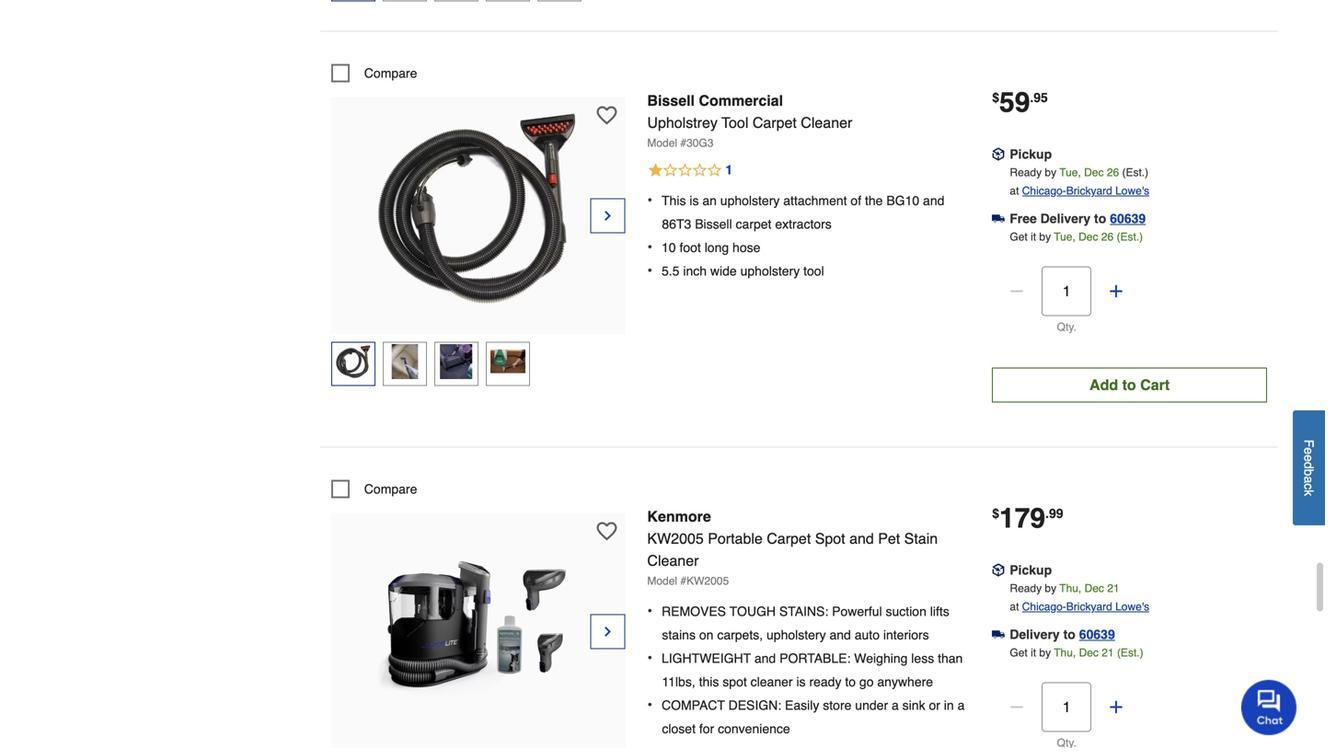 Task type: locate. For each thing, give the bounding box(es) containing it.
2 lowe's from the top
[[1115, 600, 1149, 613]]

under
[[855, 698, 888, 713]]

0 horizontal spatial a
[[892, 698, 899, 713]]

heart outline image left the kenmore
[[597, 521, 617, 541]]

0 vertical spatial model
[[647, 137, 677, 149]]

6 • from the top
[[647, 696, 652, 713]]

carpet right the tool on the top right
[[753, 114, 797, 131]]

f e e d b a c k button
[[1293, 410, 1325, 525]]

26 up free delivery to 60639
[[1107, 166, 1119, 179]]

1 at from the top
[[1010, 184, 1019, 197]]

60639 button up get it by thu, dec 21 (est.)
[[1079, 625, 1115, 644]]

4 thumbnail image from the left
[[490, 344, 525, 379]]

ready
[[1010, 166, 1042, 179], [1010, 582, 1042, 595]]

1 vertical spatial carpet
[[767, 530, 811, 547]]

1 model from the top
[[647, 137, 677, 149]]

by inside the ready by thu, dec 21 at chicago-brickyard lowe's
[[1045, 582, 1056, 595]]

dec inside the ready by tue, dec 26 (est.) at chicago-brickyard lowe's
[[1084, 166, 1104, 179]]

chicago-
[[1022, 184, 1066, 197], [1022, 600, 1066, 613]]

upholstery
[[720, 193, 780, 208], [740, 264, 800, 278], [767, 627, 826, 642]]

heart outline image for 59
[[597, 105, 617, 125]]

thu, down delivery to 60639
[[1054, 646, 1076, 659]]

5014485857 element
[[331, 480, 417, 498]]

1 star image
[[647, 160, 734, 182]]

1 lowe's from the top
[[1115, 184, 1149, 197]]

2 $ from the top
[[992, 506, 999, 521]]

cleaner down the kenmore
[[647, 552, 699, 569]]

chicago-brickyard lowe's button for 59
[[1022, 182, 1149, 200]]

2 # from the top
[[680, 575, 687, 587]]

60639 up the get it by tue, dec 26 (est.)
[[1110, 211, 1146, 226]]

0 vertical spatial ready
[[1010, 166, 1042, 179]]

# up the removes
[[680, 575, 687, 587]]

long
[[705, 240, 729, 255]]

cleaner
[[801, 114, 852, 131], [647, 552, 699, 569]]

lowe's up free delivery to 60639
[[1115, 184, 1149, 197]]

1 it from the top
[[1031, 230, 1036, 243]]

bissell up long
[[695, 217, 732, 231]]

1 vertical spatial it
[[1031, 646, 1036, 659]]

1 e from the top
[[1302, 447, 1316, 455]]

0 vertical spatial is
[[690, 193, 699, 208]]

1 vertical spatial model
[[647, 575, 677, 587]]

pickup image
[[992, 564, 1005, 577]]

• left this
[[647, 191, 652, 208]]

1 vertical spatial ready
[[1010, 582, 1042, 595]]

get it by tue, dec 26 (est.)
[[1010, 230, 1143, 243]]

(est.) down free delivery to 60639
[[1117, 230, 1143, 243]]

1 thumbnail image from the left
[[336, 344, 371, 379]]

add to cart button
[[992, 368, 1267, 402]]

1 vertical spatial pickup
[[1010, 563, 1052, 577]]

dec down free delivery to 60639
[[1079, 230, 1098, 243]]

2 chicago- from the top
[[1022, 600, 1066, 613]]

and
[[923, 193, 944, 208], [849, 530, 874, 547], [830, 627, 851, 642], [754, 651, 776, 666]]

thu, up delivery to 60639
[[1059, 582, 1081, 595]]

2 at from the top
[[1010, 600, 1019, 613]]

plus image down the get it by tue, dec 26 (est.)
[[1107, 282, 1126, 300]]

0 vertical spatial at
[[1010, 184, 1019, 197]]

2 stepper number input field with increment and decrement buttons number field from the top
[[1042, 682, 1092, 732]]

at up "free"
[[1010, 184, 1019, 197]]

ready inside the ready by tue, dec 26 (est.) at chicago-brickyard lowe's
[[1010, 166, 1042, 179]]

chat invite button image
[[1241, 679, 1297, 735]]

1 vertical spatial 26
[[1101, 230, 1114, 243]]

a right in
[[958, 698, 965, 713]]

powerful
[[832, 604, 882, 619]]

0 horizontal spatial bissell
[[647, 92, 695, 109]]

foot
[[680, 240, 701, 255]]

carpet inside bissell commercial upholstrey tool carpet cleaner model # 30g3
[[753, 114, 797, 131]]

easily
[[785, 698, 819, 713]]

pickup right pickup image
[[1010, 563, 1052, 577]]

1 plus image from the top
[[1107, 282, 1126, 300]]

ready for 59
[[1010, 166, 1042, 179]]

get for 59
[[1010, 230, 1028, 243]]

at up delivery to 60639
[[1010, 600, 1019, 613]]

this
[[662, 193, 686, 208]]

than
[[938, 651, 963, 666]]

$ for 179
[[992, 506, 999, 521]]

1 vertical spatial chicago-brickyard lowe's button
[[1022, 598, 1149, 616]]

0 vertical spatial bissell
[[647, 92, 695, 109]]

• left the removes
[[647, 602, 652, 619]]

minus image
[[1008, 282, 1026, 300]]

carpet left the spot
[[767, 530, 811, 547]]

1 vertical spatial 21
[[1102, 646, 1114, 659]]

2 heart outline image from the top
[[597, 521, 617, 541]]

interiors
[[883, 627, 929, 642]]

closet
[[662, 721, 696, 736]]

chevron right image
[[600, 206, 615, 225]]

model inside the kenmore kw2005 portable carpet spot and pet stain cleaner model # kw2005
[[647, 575, 677, 587]]

0 vertical spatial compare
[[364, 66, 417, 80]]

lifts
[[930, 604, 949, 619]]

1 brickyard from the top
[[1066, 184, 1112, 197]]

by down delivery to 60639
[[1039, 646, 1051, 659]]

2 chicago-brickyard lowe's button from the top
[[1022, 598, 1149, 616]]

ready inside the ready by thu, dec 21 at chicago-brickyard lowe's
[[1010, 582, 1042, 595]]

delivery
[[1040, 211, 1091, 226], [1010, 627, 1060, 642]]

1 vertical spatial at
[[1010, 600, 1019, 613]]

60639 button
[[1110, 209, 1146, 228], [1079, 625, 1115, 644]]

$ inside '$ 179 .99'
[[992, 506, 999, 521]]

d
[[1302, 462, 1316, 469]]

heart outline image
[[597, 105, 617, 125], [597, 521, 617, 541]]

0 vertical spatial it
[[1031, 230, 1036, 243]]

0 vertical spatial 60639 button
[[1110, 209, 1146, 228]]

less
[[911, 651, 934, 666]]

•
[[647, 191, 652, 208], [647, 238, 652, 255], [647, 262, 652, 279], [647, 602, 652, 619], [647, 649, 652, 666], [647, 696, 652, 713]]

1 vertical spatial 60639 button
[[1079, 625, 1115, 644]]

2 it from the top
[[1031, 646, 1036, 659]]

bissell
[[647, 92, 695, 109], [695, 217, 732, 231]]

compare
[[364, 66, 417, 80], [364, 482, 417, 496]]

at
[[1010, 184, 1019, 197], [1010, 600, 1019, 613]]

and up cleaner
[[754, 651, 776, 666]]

0 vertical spatial #
[[680, 137, 687, 149]]

0 vertical spatial plus image
[[1107, 282, 1126, 300]]

0 vertical spatial heart outline image
[[597, 105, 617, 125]]

tue, up free delivery to 60639
[[1059, 166, 1081, 179]]

model
[[647, 137, 677, 149], [647, 575, 677, 587]]

inch
[[683, 264, 707, 278]]

kw2005 down the kenmore
[[647, 530, 704, 547]]

upholstery up carpet
[[720, 193, 780, 208]]

e up b
[[1302, 455, 1316, 462]]

1 horizontal spatial cleaner
[[801, 114, 852, 131]]

to inside '• removes tough stains: powerful suction lifts stains on carpets, upholstery and auto interiors • lightweight and portable: weighing less than 11lbs, this spot cleaner is ready to go anywhere • compact design: easily store under a sink or in a closet for convenience'
[[845, 674, 856, 689]]

by down free delivery to 60639
[[1039, 230, 1051, 243]]

60639 button for 179
[[1079, 625, 1115, 644]]

lowe's inside the ready by thu, dec 21 at chicago-brickyard lowe's
[[1115, 600, 1149, 613]]

it for 59
[[1031, 230, 1036, 243]]

gallery item 0 image for chevron right image
[[377, 522, 579, 725]]

21 up delivery to 60639
[[1107, 582, 1120, 595]]

# inside bissell commercial upholstrey tool carpet cleaner model # 30g3
[[680, 137, 687, 149]]

to right add
[[1122, 376, 1136, 393]]

ready
[[809, 674, 841, 689]]

at inside the ready by tue, dec 26 (est.) at chicago-brickyard lowe's
[[1010, 184, 1019, 197]]

a inside button
[[1302, 476, 1316, 483]]

0 vertical spatial chicago-
[[1022, 184, 1066, 197]]

hose
[[733, 240, 760, 255]]

ready up delivery to 60639
[[1010, 582, 1042, 595]]

is up the easily
[[796, 674, 806, 689]]

kw2005 up the removes
[[687, 575, 729, 587]]

compare inside 1000164187 element
[[364, 66, 417, 80]]

brickyard up free delivery to 60639
[[1066, 184, 1112, 197]]

1 vertical spatial #
[[680, 575, 687, 587]]

2 vertical spatial upholstery
[[767, 627, 826, 642]]

is left the an
[[690, 193, 699, 208]]

0 horizontal spatial is
[[690, 193, 699, 208]]

dec down delivery to 60639
[[1079, 646, 1099, 659]]

tue,
[[1059, 166, 1081, 179], [1054, 230, 1076, 243]]

2 compare from the top
[[364, 482, 417, 496]]

2 model from the top
[[647, 575, 677, 587]]

30g3
[[687, 137, 714, 149]]

compare for 59
[[364, 66, 417, 80]]

compact
[[662, 698, 725, 713]]

dec up delivery to 60639
[[1085, 582, 1104, 595]]

brickyard up delivery to 60639
[[1066, 600, 1112, 613]]

pet
[[878, 530, 900, 547]]

1 chicago- from the top
[[1022, 184, 1066, 197]]

$ for 59
[[992, 90, 999, 105]]

1 vertical spatial plus image
[[1107, 698, 1126, 716]]

or
[[929, 698, 940, 713]]

ready up "free"
[[1010, 166, 1042, 179]]

tue, inside the ready by tue, dec 26 (est.) at chicago-brickyard lowe's
[[1059, 166, 1081, 179]]

1 vertical spatial lowe's
[[1115, 600, 1149, 613]]

$ inside "$ 59 .95"
[[992, 90, 999, 105]]

to
[[1094, 211, 1106, 226], [1122, 376, 1136, 393], [1063, 627, 1076, 642], [845, 674, 856, 689]]

carpets,
[[717, 627, 763, 642]]

0 vertical spatial thu,
[[1059, 582, 1081, 595]]

actual price $59.95 element
[[992, 86, 1048, 118]]

lowe's up get it by thu, dec 21 (est.)
[[1115, 600, 1149, 613]]

kenmore
[[647, 508, 711, 525]]

1 vertical spatial get
[[1010, 646, 1028, 659]]

and left "pet"
[[849, 530, 874, 547]]

minus image
[[1008, 698, 1026, 716]]

0 horizontal spatial cleaner
[[647, 552, 699, 569]]

0 vertical spatial tue,
[[1059, 166, 1081, 179]]

model down the upholstrey
[[647, 137, 677, 149]]

• left 5.5
[[647, 262, 652, 279]]

it down "free"
[[1031, 230, 1036, 243]]

1 vertical spatial stepper number input field with increment and decrement buttons number field
[[1042, 682, 1092, 732]]

thumbnail image
[[336, 344, 371, 379], [387, 344, 422, 379], [439, 344, 474, 379], [490, 344, 525, 379]]

1 vertical spatial (est.)
[[1117, 230, 1143, 243]]

26
[[1107, 166, 1119, 179], [1101, 230, 1114, 243]]

1 vertical spatial gallery item 0 image
[[377, 522, 579, 725]]

get down delivery to 60639
[[1010, 646, 1028, 659]]

1 vertical spatial cleaner
[[647, 552, 699, 569]]

1 horizontal spatial bissell
[[695, 217, 732, 231]]

1 vertical spatial is
[[796, 674, 806, 689]]

1 get from the top
[[1010, 230, 1028, 243]]

a up k
[[1302, 476, 1316, 483]]

1 vertical spatial 60639
[[1079, 627, 1115, 642]]

tue, down free delivery to 60639
[[1054, 230, 1076, 243]]

k
[[1302, 490, 1316, 496]]

a left sink
[[892, 698, 899, 713]]

3 • from the top
[[647, 262, 652, 279]]

0 vertical spatial cleaner
[[801, 114, 852, 131]]

and right 'bg10'
[[923, 193, 944, 208]]

0 vertical spatial (est.)
[[1122, 166, 1149, 179]]

2 plus image from the top
[[1107, 698, 1126, 716]]

get it by thu, dec 21 (est.)
[[1010, 646, 1143, 659]]

pickup right pickup icon
[[1010, 147, 1052, 161]]

an
[[702, 193, 717, 208]]

by up free delivery to 60639
[[1045, 166, 1056, 179]]

2 get from the top
[[1010, 646, 1028, 659]]

0 vertical spatial pickup
[[1010, 147, 1052, 161]]

60639 button up the get it by tue, dec 26 (est.)
[[1110, 209, 1146, 228]]

chicago- up "free"
[[1022, 184, 1066, 197]]

bissell up the upholstrey
[[647, 92, 695, 109]]

1 $ from the top
[[992, 90, 999, 105]]

carpet
[[753, 114, 797, 131], [767, 530, 811, 547]]

1 vertical spatial brickyard
[[1066, 600, 1112, 613]]

0 vertical spatial get
[[1010, 230, 1028, 243]]

free delivery to 60639
[[1010, 211, 1146, 226]]

1 pickup from the top
[[1010, 147, 1052, 161]]

pickup image
[[992, 148, 1005, 161]]

1 stepper number input field with increment and decrement buttons number field from the top
[[1042, 266, 1092, 316]]

1 vertical spatial bissell
[[695, 217, 732, 231]]

heart outline image left the upholstrey
[[597, 105, 617, 125]]

brickyard
[[1066, 184, 1112, 197], [1066, 600, 1112, 613]]

is inside • this is an upholstery attachment of the bg10 and 86t3 bissell carpet extractors • 10 foot long hose • 5.5 inch wide upholstery tool
[[690, 193, 699, 208]]

1 vertical spatial heart outline image
[[597, 521, 617, 541]]

sink
[[902, 698, 925, 713]]

get down "free"
[[1010, 230, 1028, 243]]

0 vertical spatial lowe's
[[1115, 184, 1149, 197]]

model up the removes
[[647, 575, 677, 587]]

brickyard inside the ready by tue, dec 26 (est.) at chicago-brickyard lowe's
[[1066, 184, 1112, 197]]

actual price $179.99 element
[[992, 502, 1063, 534]]

compare for 179
[[364, 482, 417, 496]]

plus image down get it by thu, dec 21 (est.)
[[1107, 698, 1126, 716]]

(est.) down the ready by thu, dec 21 at chicago-brickyard lowe's
[[1117, 646, 1143, 659]]

0 vertical spatial $
[[992, 90, 999, 105]]

2 gallery item 0 image from the top
[[377, 522, 579, 725]]

$ up pickup image
[[992, 506, 999, 521]]

delivery up the get it by tue, dec 26 (est.)
[[1040, 211, 1091, 226]]

1 vertical spatial chicago-
[[1022, 600, 1066, 613]]

1 compare from the top
[[364, 66, 417, 80]]

chicago-brickyard lowe's button up delivery to 60639
[[1022, 598, 1149, 616]]

delivery right truck filled image
[[1010, 627, 1060, 642]]

pickup
[[1010, 147, 1052, 161], [1010, 563, 1052, 577]]

stepper number input field with increment and decrement buttons number field right minus image
[[1042, 682, 1092, 732]]

ready by tue, dec 26 (est.) at chicago-brickyard lowe's
[[1010, 166, 1149, 197]]

• left lightweight
[[647, 649, 652, 666]]

$ left .95
[[992, 90, 999, 105]]

2 horizontal spatial a
[[1302, 476, 1316, 483]]

plus image
[[1107, 282, 1126, 300], [1107, 698, 1126, 716]]

1 gallery item 0 image from the top
[[377, 106, 579, 309]]

compare inside 5014485857 'element'
[[364, 482, 417, 496]]

upholstery down stains:
[[767, 627, 826, 642]]

thu, inside the ready by thu, dec 21 at chicago-brickyard lowe's
[[1059, 582, 1081, 595]]

by
[[1045, 166, 1056, 179], [1039, 230, 1051, 243], [1045, 582, 1056, 595], [1039, 646, 1051, 659]]

0 vertical spatial 26
[[1107, 166, 1119, 179]]

chicago- up delivery to 60639
[[1022, 600, 1066, 613]]

lowe's
[[1115, 184, 1149, 197], [1115, 600, 1149, 613]]

to left go
[[845, 674, 856, 689]]

1 vertical spatial $
[[992, 506, 999, 521]]

get for 179
[[1010, 646, 1028, 659]]

2 pickup from the top
[[1010, 563, 1052, 577]]

1 vertical spatial upholstery
[[740, 264, 800, 278]]

2 vertical spatial (est.)
[[1117, 646, 1143, 659]]

2 ready from the top
[[1010, 582, 1042, 595]]

1 horizontal spatial is
[[796, 674, 806, 689]]

for
[[699, 721, 714, 736]]

21 down delivery to 60639
[[1102, 646, 1114, 659]]

1 chicago-brickyard lowe's button from the top
[[1022, 182, 1149, 200]]

ready by thu, dec 21 at chicago-brickyard lowe's
[[1010, 582, 1149, 613]]

stepper number input field with increment and decrement buttons number field up qty.
[[1042, 266, 1092, 316]]

chicago-brickyard lowe's button up free delivery to 60639
[[1022, 182, 1149, 200]]

# down the upholstrey
[[680, 137, 687, 149]]

is
[[690, 193, 699, 208], [796, 674, 806, 689]]

0 vertical spatial 21
[[1107, 582, 1120, 595]]

to inside add to cart button
[[1122, 376, 1136, 393]]

kw2005
[[647, 530, 704, 547], [687, 575, 729, 587]]

0 vertical spatial brickyard
[[1066, 184, 1112, 197]]

truck filled image
[[992, 212, 1005, 225]]

0 vertical spatial stepper number input field with increment and decrement buttons number field
[[1042, 266, 1092, 316]]

upholstery down hose
[[740, 264, 800, 278]]

0 vertical spatial chicago-brickyard lowe's button
[[1022, 182, 1149, 200]]

it
[[1031, 230, 1036, 243], [1031, 646, 1036, 659]]

dec up free delivery to 60639
[[1084, 166, 1104, 179]]

(est.) up free delivery to 60639
[[1122, 166, 1149, 179]]

Stepper number input field with increment and decrement buttons number field
[[1042, 266, 1092, 316], [1042, 682, 1092, 732]]

gallery item 0 image
[[377, 106, 579, 309], [377, 522, 579, 725]]

this
[[699, 674, 719, 689]]

• left the 10
[[647, 238, 652, 255]]

1 vertical spatial compare
[[364, 482, 417, 496]]

60639 up get it by thu, dec 21 (est.)
[[1079, 627, 1115, 642]]

cleaner up 1 "button" on the top
[[801, 114, 852, 131]]

by up delivery to 60639
[[1045, 582, 1056, 595]]

cleaner inside the kenmore kw2005 portable carpet spot and pet stain cleaner model # kw2005
[[647, 552, 699, 569]]

0 vertical spatial carpet
[[753, 114, 797, 131]]

$
[[992, 90, 999, 105], [992, 506, 999, 521]]

chicago- inside the ready by thu, dec 21 at chicago-brickyard lowe's
[[1022, 600, 1066, 613]]

1 heart outline image from the top
[[597, 105, 617, 125]]

1 ready from the top
[[1010, 166, 1042, 179]]

portable
[[708, 530, 763, 547]]

1 # from the top
[[680, 137, 687, 149]]

carpet inside the kenmore kw2005 portable carpet spot and pet stain cleaner model # kw2005
[[767, 530, 811, 547]]

1
[[725, 162, 733, 177]]

e up d
[[1302, 447, 1316, 455]]

26 down free delivery to 60639
[[1101, 230, 1114, 243]]

2 brickyard from the top
[[1066, 600, 1112, 613]]

it down delivery to 60639
[[1031, 646, 1036, 659]]

• left the 'compact'
[[647, 696, 652, 713]]

(est.) inside the ready by tue, dec 26 (est.) at chicago-brickyard lowe's
[[1122, 166, 1149, 179]]

0 vertical spatial gallery item 0 image
[[377, 106, 579, 309]]



Task type: describe. For each thing, give the bounding box(es) containing it.
free
[[1010, 211, 1037, 226]]

179
[[999, 502, 1045, 534]]

pickup for 59
[[1010, 147, 1052, 161]]

add
[[1090, 376, 1118, 393]]

1000164187 element
[[331, 64, 417, 82]]

1 vertical spatial thu,
[[1054, 646, 1076, 659]]

bissell commercial upholstrey tool carpet cleaner model # 30g3
[[647, 92, 852, 149]]

is inside '• removes tough stains: powerful suction lifts stains on carpets, upholstery and auto interiors • lightweight and portable: weighing less than 11lbs, this spot cleaner is ready to go anywhere • compact design: easily store under a sink or in a closet for convenience'
[[796, 674, 806, 689]]

kenmore kw2005 portable carpet spot and pet stain cleaner model # kw2005
[[647, 508, 938, 587]]

to up the get it by tue, dec 26 (est.)
[[1094, 211, 1106, 226]]

1 vertical spatial tue,
[[1054, 230, 1076, 243]]

f
[[1302, 439, 1316, 447]]

tough
[[730, 604, 776, 619]]

at inside the ready by thu, dec 21 at chicago-brickyard lowe's
[[1010, 600, 1019, 613]]

10
[[662, 240, 676, 255]]

0 vertical spatial delivery
[[1040, 211, 1091, 226]]

• removes tough stains: powerful suction lifts stains on carpets, upholstery and auto interiors • lightweight and portable: weighing less than 11lbs, this spot cleaner is ready to go anywhere • compact design: easily store under a sink or in a closet for convenience
[[647, 602, 965, 736]]

delivery to 60639
[[1010, 627, 1115, 642]]

3 thumbnail image from the left
[[439, 344, 474, 379]]

extractors
[[775, 217, 832, 231]]

gallery item 0 image for chevron right icon
[[377, 106, 579, 309]]

pickup for 179
[[1010, 563, 1052, 577]]

cart
[[1140, 376, 1170, 393]]

bg10
[[886, 193, 919, 208]]

$ 59 .95
[[992, 86, 1048, 118]]

cleaner
[[751, 674, 793, 689]]

59
[[999, 86, 1030, 118]]

upholstrey
[[647, 114, 718, 131]]

plus image for minus icon
[[1107, 282, 1126, 300]]

model inside bissell commercial upholstrey tool carpet cleaner model # 30g3
[[647, 137, 677, 149]]

1 vertical spatial delivery
[[1010, 627, 1060, 642]]

commercial
[[699, 92, 783, 109]]

(est.) for 179
[[1117, 646, 1143, 659]]

auto
[[855, 627, 880, 642]]

2 e from the top
[[1302, 455, 1316, 462]]

stepper number input field with increment and decrement buttons number field for minus image
[[1042, 682, 1092, 732]]

ready for 179
[[1010, 582, 1042, 595]]

# inside the kenmore kw2005 portable carpet spot and pet stain cleaner model # kw2005
[[680, 575, 687, 587]]

spot
[[815, 530, 845, 547]]

on
[[699, 627, 714, 642]]

to up get it by thu, dec 21 (est.)
[[1063, 627, 1076, 642]]

in
[[944, 698, 954, 713]]

86t3
[[662, 217, 691, 231]]

.99
[[1045, 506, 1063, 521]]

go
[[859, 674, 874, 689]]

removes
[[662, 604, 726, 619]]

tool
[[722, 114, 748, 131]]

weighing
[[854, 651, 908, 666]]

b
[[1302, 469, 1316, 476]]

5 • from the top
[[647, 649, 652, 666]]

11lbs,
[[662, 674, 695, 689]]

(est.) for 59
[[1117, 230, 1143, 243]]

chicago- inside the ready by tue, dec 26 (est.) at chicago-brickyard lowe's
[[1022, 184, 1066, 197]]

2 thumbnail image from the left
[[387, 344, 422, 379]]

qty.
[[1057, 321, 1076, 333]]

0 vertical spatial 60639
[[1110, 211, 1146, 226]]

$ 179 .99
[[992, 502, 1063, 534]]

the
[[865, 193, 883, 208]]

and left auto on the bottom right of page
[[830, 627, 851, 642]]

dec inside the ready by thu, dec 21 at chicago-brickyard lowe's
[[1085, 582, 1104, 595]]

spot
[[723, 674, 747, 689]]

heart outline image for 179
[[597, 521, 617, 541]]

bissell inside • this is an upholstery attachment of the bg10 and 86t3 bissell carpet extractors • 10 foot long hose • 5.5 inch wide upholstery tool
[[695, 217, 732, 231]]

c
[[1302, 483, 1316, 490]]

carpet
[[736, 217, 772, 231]]

5.5
[[662, 264, 680, 278]]

and inside • this is an upholstery attachment of the bg10 and 86t3 bissell carpet extractors • 10 foot long hose • 5.5 inch wide upholstery tool
[[923, 193, 944, 208]]

brickyard inside the ready by thu, dec 21 at chicago-brickyard lowe's
[[1066, 600, 1112, 613]]

1 • from the top
[[647, 191, 652, 208]]

tool
[[803, 264, 824, 278]]

4 • from the top
[[647, 602, 652, 619]]

stains:
[[779, 604, 828, 619]]

chicago-brickyard lowe's button for 179
[[1022, 598, 1149, 616]]

0 vertical spatial upholstery
[[720, 193, 780, 208]]

cleaner inside bissell commercial upholstrey tool carpet cleaner model # 30g3
[[801, 114, 852, 131]]

1 vertical spatial kw2005
[[687, 575, 729, 587]]

by inside the ready by tue, dec 26 (est.) at chicago-brickyard lowe's
[[1045, 166, 1056, 179]]

anywhere
[[877, 674, 933, 689]]

f e e d b a c k
[[1302, 439, 1316, 496]]

lowe's inside the ready by tue, dec 26 (est.) at chicago-brickyard lowe's
[[1115, 184, 1149, 197]]

it for 179
[[1031, 646, 1036, 659]]

lightweight
[[662, 651, 751, 666]]

• this is an upholstery attachment of the bg10 and 86t3 bissell carpet extractors • 10 foot long hose • 5.5 inch wide upholstery tool
[[647, 191, 944, 279]]

add to cart
[[1090, 376, 1170, 393]]

of
[[851, 193, 861, 208]]

portable:
[[780, 651, 851, 666]]

60639 button for 59
[[1110, 209, 1146, 228]]

.95
[[1030, 90, 1048, 105]]

design:
[[728, 698, 781, 713]]

1 button
[[647, 160, 970, 182]]

stains
[[662, 627, 696, 642]]

bissell inside bissell commercial upholstrey tool carpet cleaner model # 30g3
[[647, 92, 695, 109]]

store
[[823, 698, 852, 713]]

plus image for minus image
[[1107, 698, 1126, 716]]

0 vertical spatial kw2005
[[647, 530, 704, 547]]

1 horizontal spatial a
[[958, 698, 965, 713]]

chevron right image
[[600, 622, 615, 641]]

2 • from the top
[[647, 238, 652, 255]]

convenience
[[718, 721, 790, 736]]

attachment
[[783, 193, 847, 208]]

wide
[[710, 264, 737, 278]]

stain
[[904, 530, 938, 547]]

upholstery inside '• removes tough stains: powerful suction lifts stains on carpets, upholstery and auto interiors • lightweight and portable: weighing less than 11lbs, this spot cleaner is ready to go anywhere • compact design: easily store under a sink or in a closet for convenience'
[[767, 627, 826, 642]]

21 inside the ready by thu, dec 21 at chicago-brickyard lowe's
[[1107, 582, 1120, 595]]

truck filled image
[[992, 628, 1005, 641]]

26 inside the ready by tue, dec 26 (est.) at chicago-brickyard lowe's
[[1107, 166, 1119, 179]]

suction
[[886, 604, 927, 619]]

and inside the kenmore kw2005 portable carpet spot and pet stain cleaner model # kw2005
[[849, 530, 874, 547]]

stepper number input field with increment and decrement buttons number field for minus icon
[[1042, 266, 1092, 316]]



Task type: vqa. For each thing, say whether or not it's contained in the screenshot.
"Hoses"
no



